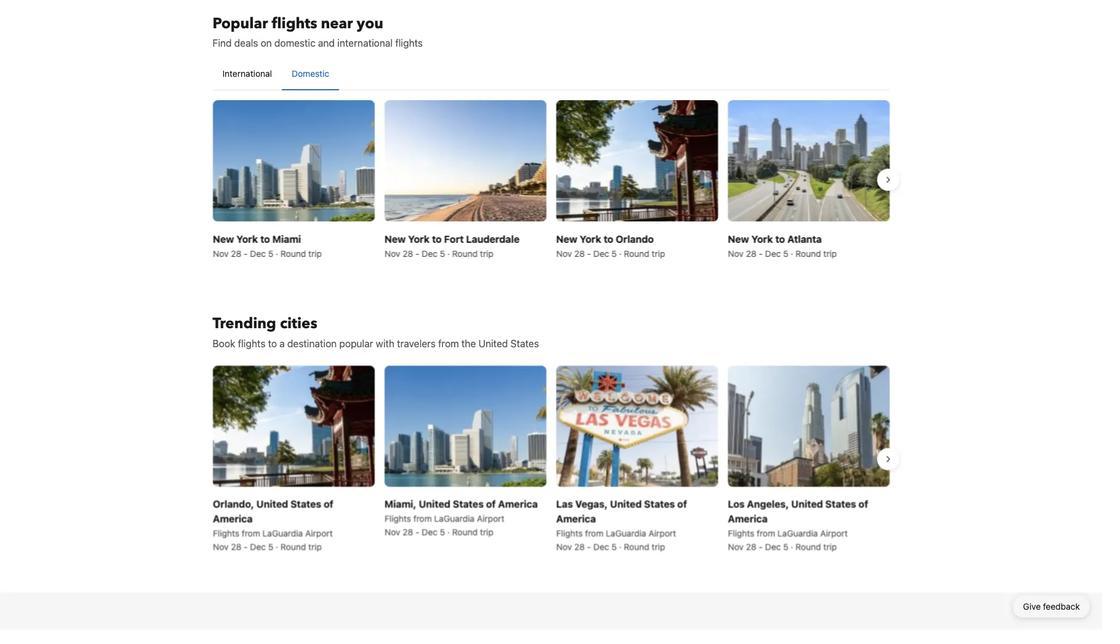 Task type: vqa. For each thing, say whether or not it's contained in the screenshot.
the
yes



Task type: describe. For each thing, give the bounding box(es) containing it.
dec inside las vegas, united states of america flights from laguardia airport nov 28 - dec 5 · round trip
[[593, 542, 609, 553]]

new york to orlando image
[[556, 100, 718, 222]]

28 inside 'los angeles, united states of america flights from laguardia airport nov 28 - dec 5 · round trip'
[[746, 542, 757, 553]]

region containing orlando, united states of america
[[203, 361, 900, 559]]

laguardia inside 'los angeles, united states of america flights from laguardia airport nov 28 - dec 5 · round trip'
[[778, 529, 818, 539]]

flights inside the miami, united states of america flights from laguardia airport nov 28 - dec 5 · round trip
[[384, 514, 411, 524]]

dec inside "new york to atlanta nov 28 - dec 5 · round trip"
[[765, 249, 781, 259]]

flights inside 'los angeles, united states of america flights from laguardia airport nov 28 - dec 5 · round trip'
[[728, 529, 754, 539]]

you
[[357, 13, 384, 34]]

from inside the miami, united states of america flights from laguardia airport nov 28 - dec 5 · round trip
[[413, 514, 432, 524]]

york for atlanta
[[751, 233, 773, 245]]

international
[[223, 69, 272, 79]]

from inside las vegas, united states of america flights from laguardia airport nov 28 - dec 5 · round trip
[[585, 529, 603, 539]]

atlanta
[[787, 233, 822, 245]]

round inside the miami, united states of america flights from laguardia airport nov 28 - dec 5 · round trip
[[452, 528, 478, 538]]

- inside the new york to fort lauderdale nov 28 - dec 5 · round trip
[[415, 249, 419, 259]]

airport inside orlando, united states of america flights from laguardia airport nov 28 - dec 5 · round trip
[[305, 529, 333, 539]]

to inside trending cities book flights to a destination popular with travelers from the united states
[[268, 338, 277, 350]]

america inside orlando, united states of america flights from laguardia airport nov 28 - dec 5 · round trip
[[213, 513, 252, 525]]

nov inside las vegas, united states of america flights from laguardia airport nov 28 - dec 5 · round trip
[[556, 542, 572, 553]]

round inside orlando, united states of america flights from laguardia airport nov 28 - dec 5 · round trip
[[280, 542, 306, 553]]

nov inside "new york to atlanta nov 28 - dec 5 · round trip"
[[728, 249, 744, 259]]

new york to atlanta image
[[728, 100, 890, 222]]

feedback
[[1044, 602, 1080, 613]]

5 inside "new york to atlanta nov 28 - dec 5 · round trip"
[[783, 249, 788, 259]]

dec inside new york to miami nov 28 - dec 5 · round trip
[[250, 249, 266, 259]]

new york to fort lauderdale image
[[384, 100, 546, 222]]

nov inside the new york to fort lauderdale nov 28 - dec 5 · round trip
[[384, 249, 400, 259]]

united inside trending cities book flights to a destination popular with travelers from the united states
[[479, 338, 508, 350]]

tab list containing international
[[213, 58, 890, 91]]

from inside orlando, united states of america flights from laguardia airport nov 28 - dec 5 · round trip
[[241, 529, 260, 539]]

york for orlando
[[580, 233, 601, 245]]

lauderdale
[[466, 233, 519, 245]]

las
[[556, 499, 573, 510]]

domestic button
[[282, 58, 339, 90]]

new york to miami image
[[213, 100, 375, 222]]

to for fort
[[432, 233, 442, 245]]

nov inside "new york to orlando nov 28 - dec 5 · round trip"
[[556, 249, 572, 259]]

to for atlanta
[[775, 233, 785, 245]]

of inside las vegas, united states of america flights from laguardia airport nov 28 - dec 5 · round trip
[[677, 499, 687, 510]]

states inside the miami, united states of america flights from laguardia airport nov 28 - dec 5 · round trip
[[453, 499, 484, 510]]

trip inside orlando, united states of america flights from laguardia airport nov 28 - dec 5 · round trip
[[308, 542, 322, 553]]

a
[[280, 338, 285, 350]]

- inside las vegas, united states of america flights from laguardia airport nov 28 - dec 5 · round trip
[[587, 542, 591, 553]]

trip inside the miami, united states of america flights from laguardia airport nov 28 - dec 5 · round trip
[[480, 528, 493, 538]]

book
[[213, 338, 235, 350]]

· inside "new york to atlanta nov 28 - dec 5 · round trip"
[[791, 249, 793, 259]]

5 inside new york to miami nov 28 - dec 5 · round trip
[[268, 249, 273, 259]]

trip inside "new york to orlando nov 28 - dec 5 · round trip"
[[652, 249, 665, 259]]

round inside "new york to orlando nov 28 - dec 5 · round trip"
[[624, 249, 649, 259]]

america inside 'los angeles, united states of america flights from laguardia airport nov 28 - dec 5 · round trip'
[[728, 513, 768, 525]]

destination
[[287, 338, 337, 350]]

trip inside "new york to atlanta nov 28 - dec 5 · round trip"
[[823, 249, 837, 259]]

popular
[[213, 13, 268, 34]]

flights inside trending cities book flights to a destination popular with travelers from the united states
[[238, 338, 266, 350]]

york for fort
[[408, 233, 430, 245]]

near
[[321, 13, 353, 34]]

trip inside 'los angeles, united states of america flights from laguardia airport nov 28 - dec 5 · round trip'
[[823, 542, 837, 553]]

new for new york to miami
[[213, 233, 234, 245]]

dec inside 'los angeles, united states of america flights from laguardia airport nov 28 - dec 5 · round trip'
[[765, 542, 781, 553]]

new york to fort lauderdale nov 28 - dec 5 · round trip
[[384, 233, 519, 259]]

new for new york to atlanta
[[728, 233, 749, 245]]

to for orlando
[[604, 233, 613, 245]]

orlando, united states of america flights from laguardia airport nov 28 - dec 5 · round trip
[[213, 499, 333, 553]]

trip inside new york to miami nov 28 - dec 5 · round trip
[[308, 249, 322, 259]]

5 inside las vegas, united states of america flights from laguardia airport nov 28 - dec 5 · round trip
[[611, 542, 617, 553]]

international
[[337, 37, 393, 49]]

new york to atlanta nov 28 - dec 5 · round trip
[[728, 233, 837, 259]]

airport inside 'los angeles, united states of america flights from laguardia airport nov 28 - dec 5 · round trip'
[[820, 529, 848, 539]]

new for new york to fort lauderdale
[[384, 233, 406, 245]]

united inside the miami, united states of america flights from laguardia airport nov 28 - dec 5 · round trip
[[419, 499, 450, 510]]

· inside orlando, united states of america flights from laguardia airport nov 28 - dec 5 · round trip
[[276, 542, 278, 553]]

trending
[[213, 314, 276, 334]]

flights inside las vegas, united states of america flights from laguardia airport nov 28 - dec 5 · round trip
[[556, 529, 583, 539]]

travelers
[[397, 338, 436, 350]]

nov inside 'los angeles, united states of america flights from laguardia airport nov 28 - dec 5 · round trip'
[[728, 542, 744, 553]]

nov inside new york to miami nov 28 - dec 5 · round trip
[[213, 249, 228, 259]]

states inside trending cities book flights to a destination popular with travelers from the united states
[[511, 338, 539, 350]]

dec inside "new york to orlando nov 28 - dec 5 · round trip"
[[593, 249, 609, 259]]

28 inside new york to miami nov 28 - dec 5 · round trip
[[231, 249, 241, 259]]

the
[[462, 338, 476, 350]]

28 inside the miami, united states of america flights from laguardia airport nov 28 - dec 5 · round trip
[[402, 528, 413, 538]]

orlando, united states of america image
[[213, 366, 375, 487]]

round inside las vegas, united states of america flights from laguardia airport nov 28 - dec 5 · round trip
[[624, 542, 649, 553]]

laguardia inside las vegas, united states of america flights from laguardia airport nov 28 - dec 5 · round trip
[[606, 529, 646, 539]]

orlando
[[616, 233, 654, 245]]

nov inside the miami, united states of america flights from laguardia airport nov 28 - dec 5 · round trip
[[384, 528, 400, 538]]

airport inside las vegas, united states of america flights from laguardia airport nov 28 - dec 5 · round trip
[[649, 529, 676, 539]]

international button
[[213, 58, 282, 90]]

5 inside 'los angeles, united states of america flights from laguardia airport nov 28 - dec 5 · round trip'
[[783, 542, 788, 553]]

america inside las vegas, united states of america flights from laguardia airport nov 28 - dec 5 · round trip
[[556, 513, 596, 525]]

5 inside "new york to orlando nov 28 - dec 5 · round trip"
[[611, 249, 617, 259]]

- inside "new york to atlanta nov 28 - dec 5 · round trip"
[[759, 249, 763, 259]]

· inside 'los angeles, united states of america flights from laguardia airport nov 28 - dec 5 · round trip'
[[791, 542, 793, 553]]

miami,
[[384, 499, 416, 510]]

airport inside the miami, united states of america flights from laguardia airport nov 28 - dec 5 · round trip
[[477, 514, 504, 524]]



Task type: locate. For each thing, give the bounding box(es) containing it.
of
[[324, 499, 333, 510], [486, 499, 496, 510], [677, 499, 687, 510], [859, 499, 868, 510]]

laguardia inside orlando, united states of america flights from laguardia airport nov 28 - dec 5 · round trip
[[262, 529, 303, 539]]

0 vertical spatial flights
[[272, 13, 317, 34]]

york inside new york to miami nov 28 - dec 5 · round trip
[[236, 233, 258, 245]]

with
[[376, 338, 395, 350]]

of inside orlando, united states of america flights from laguardia airport nov 28 - dec 5 · round trip
[[324, 499, 333, 510]]

· inside las vegas, united states of america flights from laguardia airport nov 28 - dec 5 · round trip
[[619, 542, 621, 553]]

fort
[[444, 233, 464, 245]]

give feedback button
[[1014, 597, 1090, 619]]

states inside 'los angeles, united states of america flights from laguardia airport nov 28 - dec 5 · round trip'
[[825, 499, 856, 510]]

5 inside the miami, united states of america flights from laguardia airport nov 28 - dec 5 · round trip
[[440, 528, 445, 538]]

- inside 'los angeles, united states of america flights from laguardia airport nov 28 - dec 5 · round trip'
[[759, 542, 763, 553]]

united right vegas,
[[610, 499, 642, 510]]

from inside 'los angeles, united states of america flights from laguardia airport nov 28 - dec 5 · round trip'
[[757, 529, 775, 539]]

united right miami,
[[419, 499, 450, 510]]

to left miami
[[260, 233, 270, 245]]

5 inside orlando, united states of america flights from laguardia airport nov 28 - dec 5 · round trip
[[268, 542, 273, 553]]

give feedback
[[1024, 602, 1080, 613]]

america inside the miami, united states of america flights from laguardia airport nov 28 - dec 5 · round trip
[[498, 499, 538, 510]]

new inside "new york to orlando nov 28 - dec 5 · round trip"
[[556, 233, 577, 245]]

28 inside "new york to orlando nov 28 - dec 5 · round trip"
[[574, 249, 585, 259]]

28 inside orlando, united states of america flights from laguardia airport nov 28 - dec 5 · round trip
[[231, 542, 241, 553]]

1 of from the left
[[324, 499, 333, 510]]

give
[[1024, 602, 1041, 613]]

4 of from the left
[[859, 499, 868, 510]]

4 york from the left
[[751, 233, 773, 245]]

to
[[260, 233, 270, 245], [432, 233, 442, 245], [604, 233, 613, 245], [775, 233, 785, 245], [268, 338, 277, 350]]

airport
[[477, 514, 504, 524], [305, 529, 333, 539], [649, 529, 676, 539], [820, 529, 848, 539]]

domestic
[[292, 69, 329, 79]]

3 of from the left
[[677, 499, 687, 510]]

america down las
[[556, 513, 596, 525]]

2 vertical spatial flights
[[238, 338, 266, 350]]

1 new from the left
[[213, 233, 234, 245]]

find
[[213, 37, 232, 49]]

- inside new york to miami nov 28 - dec 5 · round trip
[[244, 249, 248, 259]]

york for miami
[[236, 233, 258, 245]]

angeles,
[[747, 499, 789, 510]]

las vegas, united states of america flights from laguardia airport nov 28 - dec 5 · round trip
[[556, 499, 687, 553]]

2 of from the left
[[486, 499, 496, 510]]

5
[[268, 249, 273, 259], [440, 249, 445, 259], [611, 249, 617, 259], [783, 249, 788, 259], [440, 528, 445, 538], [268, 542, 273, 553], [611, 542, 617, 553], [783, 542, 788, 553]]

states
[[511, 338, 539, 350], [290, 499, 321, 510], [453, 499, 484, 510], [644, 499, 675, 510], [825, 499, 856, 510]]

to inside "new york to atlanta nov 28 - dec 5 · round trip"
[[775, 233, 785, 245]]

28 inside the new york to fort lauderdale nov 28 - dec 5 · round trip
[[402, 249, 413, 259]]

trip inside las vegas, united states of america flights from laguardia airport nov 28 - dec 5 · round trip
[[652, 542, 665, 553]]

round inside the new york to fort lauderdale nov 28 - dec 5 · round trip
[[452, 249, 478, 259]]

to left a
[[268, 338, 277, 350]]

trending cities book flights to a destination popular with travelers from the united states
[[213, 314, 539, 350]]

nov inside orlando, united states of america flights from laguardia airport nov 28 - dec 5 · round trip
[[213, 542, 228, 553]]

1 horizontal spatial flights
[[272, 13, 317, 34]]

new inside the new york to fort lauderdale nov 28 - dec 5 · round trip
[[384, 233, 406, 245]]

nov
[[213, 249, 228, 259], [384, 249, 400, 259], [556, 249, 572, 259], [728, 249, 744, 259], [384, 528, 400, 538], [213, 542, 228, 553], [556, 542, 572, 553], [728, 542, 744, 553]]

to left fort
[[432, 233, 442, 245]]

states inside las vegas, united states of america flights from laguardia airport nov 28 - dec 5 · round trip
[[644, 499, 675, 510]]

- inside "new york to orlando nov 28 - dec 5 · round trip"
[[587, 249, 591, 259]]

united right orlando,
[[256, 499, 288, 510]]

round
[[280, 249, 306, 259], [452, 249, 478, 259], [624, 249, 649, 259], [796, 249, 821, 259], [452, 528, 478, 538], [280, 542, 306, 553], [624, 542, 649, 553], [796, 542, 821, 553]]

to left orlando
[[604, 233, 613, 245]]

2 region from the top
[[203, 361, 900, 559]]

5 inside the new york to fort lauderdale nov 28 - dec 5 · round trip
[[440, 249, 445, 259]]

· inside "new york to orlando nov 28 - dec 5 · round trip"
[[619, 249, 621, 259]]

from
[[438, 338, 459, 350], [413, 514, 432, 524], [241, 529, 260, 539], [585, 529, 603, 539], [757, 529, 775, 539]]

trip
[[308, 249, 322, 259], [480, 249, 493, 259], [652, 249, 665, 259], [823, 249, 837, 259], [480, 528, 493, 538], [308, 542, 322, 553], [652, 542, 665, 553], [823, 542, 837, 553]]

los
[[728, 499, 745, 510]]

1 york from the left
[[236, 233, 258, 245]]

trip inside the new york to fort lauderdale nov 28 - dec 5 · round trip
[[480, 249, 493, 259]]

los angeles, united states of america flights from laguardia airport nov 28 - dec 5 · round trip
[[728, 499, 868, 553]]

miami
[[272, 233, 301, 245]]

miami, united states of america image
[[384, 366, 546, 487]]

domestic
[[275, 37, 316, 49]]

united
[[479, 338, 508, 350], [256, 499, 288, 510], [419, 499, 450, 510], [610, 499, 642, 510], [791, 499, 823, 510]]

new york to miami nov 28 - dec 5 · round trip
[[213, 233, 322, 259]]

new inside "new york to atlanta nov 28 - dec 5 · round trip"
[[728, 233, 749, 245]]

28 inside las vegas, united states of america flights from laguardia airport nov 28 - dec 5 · round trip
[[574, 542, 585, 553]]

from left the
[[438, 338, 459, 350]]

to for miami
[[260, 233, 270, 245]]

of inside the miami, united states of america flights from laguardia airport nov 28 - dec 5 · round trip
[[486, 499, 496, 510]]

round inside 'los angeles, united states of america flights from laguardia airport nov 28 - dec 5 · round trip'
[[796, 542, 821, 553]]

- inside orlando, united states of america flights from laguardia airport nov 28 - dec 5 · round trip
[[244, 542, 248, 553]]

on
[[261, 37, 272, 49]]

flights down miami,
[[384, 514, 411, 524]]

flights
[[272, 13, 317, 34], [395, 37, 423, 49], [238, 338, 266, 350]]

new york to orlando nov 28 - dec 5 · round trip
[[556, 233, 665, 259]]

and
[[318, 37, 335, 49]]

united inside 'los angeles, united states of america flights from laguardia airport nov 28 - dec 5 · round trip'
[[791, 499, 823, 510]]

deals
[[234, 37, 258, 49]]

york inside "new york to orlando nov 28 - dec 5 · round trip"
[[580, 233, 601, 245]]

3 new from the left
[[556, 233, 577, 245]]

round inside "new york to atlanta nov 28 - dec 5 · round trip"
[[796, 249, 821, 259]]

tab list
[[213, 58, 890, 91]]

to inside "new york to orlando nov 28 - dec 5 · round trip"
[[604, 233, 613, 245]]

from down vegas,
[[585, 529, 603, 539]]

2 new from the left
[[384, 233, 406, 245]]

new
[[213, 233, 234, 245], [384, 233, 406, 245], [556, 233, 577, 245], [728, 233, 749, 245]]

from down the angeles, at the bottom right of the page
[[757, 529, 775, 539]]

to inside the new york to fort lauderdale nov 28 - dec 5 · round trip
[[432, 233, 442, 245]]

to left atlanta
[[775, 233, 785, 245]]

united right the
[[479, 338, 508, 350]]

america down los
[[728, 513, 768, 525]]

4 new from the left
[[728, 233, 749, 245]]

flights
[[384, 514, 411, 524], [213, 529, 239, 539], [556, 529, 583, 539], [728, 529, 754, 539]]

from down miami,
[[413, 514, 432, 524]]

from inside trending cities book flights to a destination popular with travelers from the united states
[[438, 338, 459, 350]]

dec inside the new york to fort lauderdale nov 28 - dec 5 · round trip
[[422, 249, 437, 259]]

popular
[[339, 338, 373, 350]]

· inside new york to miami nov 28 - dec 5 · round trip
[[276, 249, 278, 259]]

1 vertical spatial region
[[203, 361, 900, 559]]

flights down orlando,
[[213, 529, 239, 539]]

america left las
[[498, 499, 538, 510]]

dec inside the miami, united states of america flights from laguardia airport nov 28 - dec 5 · round trip
[[422, 528, 437, 538]]

-
[[244, 249, 248, 259], [415, 249, 419, 259], [587, 249, 591, 259], [759, 249, 763, 259], [415, 528, 419, 538], [244, 542, 248, 553], [587, 542, 591, 553], [759, 542, 763, 553]]

2 york from the left
[[408, 233, 430, 245]]

of inside 'los angeles, united states of america flights from laguardia airport nov 28 - dec 5 · round trip'
[[859, 499, 868, 510]]

los angeles, united states of america image
[[728, 366, 890, 487]]

round inside new york to miami nov 28 - dec 5 · round trip
[[280, 249, 306, 259]]

york left miami
[[236, 233, 258, 245]]

york left fort
[[408, 233, 430, 245]]

0 horizontal spatial flights
[[238, 338, 266, 350]]

orlando,
[[213, 499, 254, 510]]

· inside the miami, united states of america flights from laguardia airport nov 28 - dec 5 · round trip
[[447, 528, 450, 538]]

miami, united states of america flights from laguardia airport nov 28 - dec 5 · round trip
[[384, 499, 538, 538]]

york left atlanta
[[751, 233, 773, 245]]

28 inside "new york to atlanta nov 28 - dec 5 · round trip"
[[746, 249, 757, 259]]

york left orlando
[[580, 233, 601, 245]]

dec inside orlando, united states of america flights from laguardia airport nov 28 - dec 5 · round trip
[[250, 542, 266, 553]]

popular flights near you find deals on domestic and international flights
[[213, 13, 423, 49]]

york inside the new york to fort lauderdale nov 28 - dec 5 · round trip
[[408, 233, 430, 245]]

united inside las vegas, united states of america flights from laguardia airport nov 28 - dec 5 · round trip
[[610, 499, 642, 510]]

flights down los
[[728, 529, 754, 539]]

region containing new york to miami
[[203, 95, 900, 265]]

america
[[498, 499, 538, 510], [213, 513, 252, 525], [556, 513, 596, 525], [728, 513, 768, 525]]

vegas,
[[575, 499, 608, 510]]

laguardia
[[434, 514, 474, 524], [262, 529, 303, 539], [606, 529, 646, 539], [778, 529, 818, 539]]

america down orlando,
[[213, 513, 252, 525]]

united right the angeles, at the bottom right of the page
[[791, 499, 823, 510]]

flights right international
[[395, 37, 423, 49]]

flights up domestic
[[272, 13, 317, 34]]

- inside the miami, united states of america flights from laguardia airport nov 28 - dec 5 · round trip
[[415, 528, 419, 538]]

1 region from the top
[[203, 95, 900, 265]]

flights inside orlando, united states of america flights from laguardia airport nov 28 - dec 5 · round trip
[[213, 529, 239, 539]]

states inside orlando, united states of america flights from laguardia airport nov 28 - dec 5 · round trip
[[290, 499, 321, 510]]

3 york from the left
[[580, 233, 601, 245]]

united inside orlando, united states of america flights from laguardia airport nov 28 - dec 5 · round trip
[[256, 499, 288, 510]]

·
[[276, 249, 278, 259], [447, 249, 450, 259], [619, 249, 621, 259], [791, 249, 793, 259], [447, 528, 450, 538], [276, 542, 278, 553], [619, 542, 621, 553], [791, 542, 793, 553]]

york
[[236, 233, 258, 245], [408, 233, 430, 245], [580, 233, 601, 245], [751, 233, 773, 245]]

laguardia inside the miami, united states of america flights from laguardia airport nov 28 - dec 5 · round trip
[[434, 514, 474, 524]]

2 horizontal spatial flights
[[395, 37, 423, 49]]

new for new york to orlando
[[556, 233, 577, 245]]

york inside "new york to atlanta nov 28 - dec 5 · round trip"
[[751, 233, 773, 245]]

from down orlando,
[[241, 529, 260, 539]]

28
[[231, 249, 241, 259], [402, 249, 413, 259], [574, 249, 585, 259], [746, 249, 757, 259], [402, 528, 413, 538], [231, 542, 241, 553], [574, 542, 585, 553], [746, 542, 757, 553]]

0 vertical spatial region
[[203, 95, 900, 265]]

cities
[[280, 314, 318, 334]]

new inside new york to miami nov 28 - dec 5 · round trip
[[213, 233, 234, 245]]

1 vertical spatial flights
[[395, 37, 423, 49]]

· inside the new york to fort lauderdale nov 28 - dec 5 · round trip
[[447, 249, 450, 259]]

region
[[203, 95, 900, 265], [203, 361, 900, 559]]

flights down las
[[556, 529, 583, 539]]

flights down trending
[[238, 338, 266, 350]]

las vegas, united states of america image
[[556, 366, 718, 487]]

dec
[[250, 249, 266, 259], [422, 249, 437, 259], [593, 249, 609, 259], [765, 249, 781, 259], [422, 528, 437, 538], [250, 542, 266, 553], [593, 542, 609, 553], [765, 542, 781, 553]]



